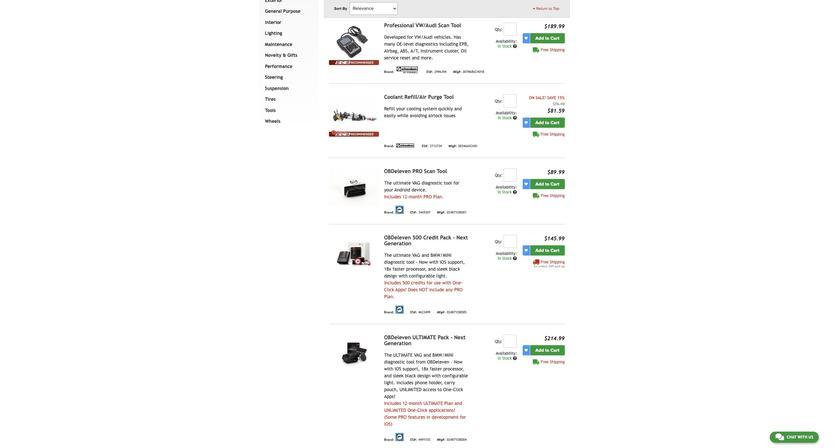 Task type: vqa. For each thing, say whether or not it's contained in the screenshot.
the rightmost "18x"
yes



Task type: describe. For each thing, give the bounding box(es) containing it.
pouch,
[[384, 387, 398, 393]]

availability: for $189.99
[[496, 39, 517, 44]]

system
[[423, 106, 437, 111]]

shipping inside free shipping on orders $49 and up
[[550, 260, 565, 265]]

2 vertical spatial ultimate
[[423, 401, 443, 407]]

gifts
[[287, 53, 297, 58]]

024871obd05
[[447, 311, 467, 315]]

steering
[[265, 75, 283, 80]]

faster inside the ultimate vag and bmw/mini diagnostic tool - now with ios support, 18x faster processor, and sleek black design with configurable light. includes 500 credits for use with one- click apps! does not include any pro plan.
[[393, 267, 405, 272]]

es#2712734 - 003466sch01 - coolant refill/air purge tool - refill your cooling system quickly and easily while avoiding airlock issues - schwaben - audi bmw volkswagen mercedes benz mini porsche image
[[329, 94, 379, 132]]

availability: for on sale!                         save 15%
[[496, 111, 517, 115]]

&
[[283, 53, 286, 58]]

purpose
[[283, 9, 300, 14]]

configurable inside 'the ultimate vag and bmw/mini diagnostic tool from obdeleven - now with ios support, 18x faster processor, and sleek black design with configurable light. includes phone holder, carry pouch, unlimited access to one-click apps! includes 12-month ultimate plan and unlimited one-click applications! (some pro features in development for ios)'
[[442, 374, 468, 379]]

to down $189.99
[[545, 35, 549, 41]]

4491555
[[418, 439, 430, 442]]

orders
[[538, 265, 548, 268]]

in stock for $89.99
[[498, 190, 513, 195]]

obdeleven for obdeleven 500 credit pack - next generation
[[384, 235, 411, 241]]

stock for $189.99
[[502, 44, 512, 49]]

$145.99
[[544, 236, 565, 242]]

diagnostic for 500
[[384, 260, 405, 265]]

airlock
[[428, 113, 442, 118]]

qty: for professional vw/audi scan tool
[[495, 27, 503, 32]]

generation inside obdeleven ultimate pack - next generation
[[384, 341, 411, 347]]

performance
[[265, 64, 293, 69]]

the for obdeleven 500 credit pack - next generation
[[384, 253, 392, 258]]

general
[[265, 9, 282, 14]]

the ultimate vag and bmw/mini diagnostic tool from obdeleven - now with ios support, 18x faster processor, and sleek black design with configurable light. includes phone holder, carry pouch, unlimited access to one-click apps! includes 12-month ultimate plan and unlimited one-click applications! (some pro features in development for ios)
[[384, 353, 468, 427]]

$95.99
[[553, 102, 565, 107]]

in for obdeleven 500 credit pack - next generation
[[498, 257, 501, 261]]

mfg#: for obdeleven 500 credit pack - next generation
[[437, 311, 445, 315]]

bmw/mini for pack
[[432, 353, 453, 358]]

es#: for vw/audi
[[426, 70, 433, 74]]

brand: for obdeleven pro scan tool
[[384, 211, 394, 215]]

pro inside the ultimate vag diagnostic tool for your android device. includes 12-month pro plan.
[[423, 194, 432, 200]]

2 vertical spatial click
[[417, 408, 427, 413]]

light. inside the ultimate vag and bmw/mini diagnostic tool - now with ios support, 18x faster processor, and sleek black design with configurable light. includes 500 credits for use with one- click apps! does not include any pro plan.
[[436, 274, 447, 279]]

vag for 500
[[412, 253, 420, 258]]

plan. inside the ultimate vag diagnostic tool for your android device. includes 12-month pro plan.
[[433, 194, 444, 200]]

mfg#: 024871obd05
[[437, 311, 467, 315]]

500 inside the ultimate vag and bmw/mini diagnostic tool - now with ios support, 18x faster processor, and sleek black design with configurable light. includes 500 credits for use with one- click apps! does not include any pro plan.
[[402, 281, 410, 286]]

month inside the ultimate vag diagnostic tool for your android device. includes 12-month pro plan.
[[409, 194, 422, 200]]

in
[[427, 415, 430, 420]]

$189.99
[[544, 23, 565, 30]]

design inside the ultimate vag and bmw/mini diagnostic tool - now with ios support, 18x faster processor, and sleek black design with configurable light. includes 500 credits for use with one- click apps! does not include any pro plan.
[[384, 274, 397, 279]]

2 shipping from the top
[[550, 132, 565, 137]]

brand: for professional vw/audi scan tool
[[384, 70, 394, 74]]

es#: for pro
[[410, 211, 417, 215]]

airbag,
[[384, 48, 399, 54]]

use
[[434, 281, 441, 286]]

obdeleven 500 credit pack - next generation link
[[384, 235, 468, 247]]

024871obd01
[[447, 211, 467, 215]]

free for $189.99
[[541, 48, 549, 52]]

suspension
[[265, 86, 289, 91]]

issues
[[444, 113, 456, 118]]

tires
[[265, 97, 276, 102]]

in stock for on sale!                         save 15%
[[498, 116, 513, 120]]

plan. inside the ultimate vag and bmw/mini diagnostic tool - now with ios support, 18x faster processor, and sleek black design with configurable light. includes 500 credits for use with one- click apps! does not include any pro plan.
[[384, 294, 395, 300]]

es#: for refill/air
[[422, 145, 429, 148]]

1 vertical spatial unlimited
[[384, 408, 406, 413]]

interior
[[265, 20, 281, 25]]

cluster,
[[444, 48, 460, 54]]

vehicles.
[[434, 34, 452, 40]]

holder,
[[429, 381, 443, 386]]

refill
[[384, 106, 395, 111]]

while
[[397, 113, 408, 118]]

coolant refill/air purge tool
[[384, 94, 454, 100]]

general purpose link
[[264, 6, 311, 17]]

scan for pro
[[424, 168, 435, 175]]

configurable inside the ultimate vag and bmw/mini diagnostic tool - now with ios support, 18x faster processor, and sleek black design with configurable light. includes 500 credits for use with one- click apps! does not include any pro plan.
[[409, 274, 435, 279]]

obdeleven pro scan tool
[[384, 168, 447, 175]]

does
[[408, 287, 418, 293]]

0 vertical spatial unlimited
[[400, 387, 422, 393]]

in for obdeleven ultimate pack - next generation
[[498, 357, 501, 361]]

3469307
[[418, 211, 430, 215]]

chat
[[787, 436, 797, 440]]

es#: 4623499
[[410, 311, 430, 315]]

to down $214.99
[[545, 348, 549, 354]]

return
[[536, 6, 548, 11]]

on sale!                         save 15% $95.99 $81.59
[[529, 96, 565, 114]]

brand: for obdeleven 500 credit pack - next generation
[[384, 311, 394, 315]]

include
[[429, 287, 444, 293]]

on
[[529, 96, 534, 100]]

and down obdeleven 500 credit pack - next generation
[[422, 253, 429, 258]]

obdeleven ultimate pack - next generation
[[384, 335, 466, 347]]

es#2996394 - 007868sch01b - professional vw/audi scan tool - developed for vw/audi vehicles. has many oe-level diagnostics including epb, airbag, abs, a/t, instrument cluster, oil service reset and more. - schwaben by foxwell - audi volkswagen image
[[329, 23, 379, 60]]

$81.59
[[547, 108, 565, 114]]

on
[[534, 265, 537, 268]]

by
[[343, 6, 347, 11]]

es#: 3469307
[[410, 211, 430, 215]]

oil
[[461, 48, 467, 54]]

add to cart button for $89.99
[[530, 179, 565, 189]]

12- inside 'the ultimate vag and bmw/mini diagnostic tool from obdeleven - now with ios support, 18x faster processor, and sleek black design with configurable light. includes phone holder, carry pouch, unlimited access to one-click apps! includes 12-month ultimate plan and unlimited one-click applications! (some pro features in development for ios)'
[[402, 401, 409, 407]]

diagnostic for ultimate
[[384, 360, 405, 365]]

mfg#: for professional vw/audi scan tool
[[453, 70, 462, 74]]

mfg#: for obdeleven ultimate pack - next generation
[[437, 439, 445, 442]]

cart for $214.99
[[551, 348, 559, 354]]

sleek inside 'the ultimate vag and bmw/mini diagnostic tool from obdeleven - now with ios support, 18x faster processor, and sleek black design with configurable light. includes phone holder, carry pouch, unlimited access to one-click apps! includes 12-month ultimate plan and unlimited one-click applications! (some pro features in development for ios)'
[[393, 374, 404, 379]]

any
[[446, 287, 453, 293]]

free shipping for $89.99
[[541, 194, 565, 198]]

generation inside obdeleven 500 credit pack - next generation
[[384, 241, 411, 247]]

including
[[439, 41, 458, 47]]

a/t,
[[411, 48, 419, 54]]

chat with us
[[787, 436, 813, 440]]

sale!
[[536, 96, 546, 100]]

in stock for $189.99
[[498, 44, 513, 49]]

obdeleven for obdeleven ultimate pack - next generation
[[384, 335, 411, 341]]

1 vertical spatial one-
[[443, 387, 453, 393]]

free shipping for $189.99
[[541, 48, 565, 52]]

obdeleven - corporate logo image for next
[[396, 306, 404, 314]]

return to top
[[535, 6, 559, 11]]

es#: 4491555
[[410, 439, 430, 442]]

to down $89.99
[[545, 182, 549, 187]]

mfg#: 024871obd01
[[437, 211, 467, 215]]

now inside 'the ultimate vag and bmw/mini diagnostic tool from obdeleven - now with ios support, 18x faster processor, and sleek black design with configurable light. includes phone holder, carry pouch, unlimited access to one-click apps! includes 12-month ultimate plan and unlimited one-click applications! (some pro features in development for ios)'
[[454, 360, 463, 365]]

in for coolant refill/air purge tool
[[498, 116, 501, 120]]

es#: for ultimate
[[410, 439, 417, 442]]

pro up device.
[[412, 168, 422, 175]]

quickly
[[438, 106, 453, 111]]

sort
[[334, 6, 342, 11]]

add to cart for $189.99
[[535, 35, 559, 41]]

- inside 'the ultimate vag and bmw/mini diagnostic tool from obdeleven - now with ios support, 18x faster processor, and sleek black design with configurable light. includes phone holder, carry pouch, unlimited access to one-click apps! includes 12-month ultimate plan and unlimited one-click applications! (some pro features in development for ios)'
[[451, 360, 452, 365]]

processor, inside the ultimate vag and bmw/mini diagnostic tool - now with ios support, 18x faster processor, and sleek black design with configurable light. includes 500 credits for use with one- click apps! does not include any pro plan.
[[406, 267, 427, 272]]

developed for vw/audi vehicles. has many oe-level diagnostics including epb, airbag, abs, a/t, instrument cluster, oil service reset and more.
[[384, 34, 469, 60]]

and inside refill your cooling system quickly and easily while avoiding airlock issues
[[454, 106, 462, 111]]

add to cart button for $145.99
[[530, 246, 565, 256]]

maintenance link
[[264, 39, 311, 50]]

free for $214.99
[[541, 360, 549, 365]]

novelty
[[265, 53, 281, 58]]

2 vertical spatial one-
[[408, 408, 417, 413]]

interior link
[[264, 17, 311, 28]]

pro inside the ultimate vag and bmw/mini diagnostic tool - now with ios support, 18x faster processor, and sleek black design with configurable light. includes 500 credits for use with one- click apps! does not include any pro plan.
[[454, 287, 463, 293]]

question circle image for $89.99
[[513, 190, 517, 194]]

1 vertical spatial click
[[453, 387, 463, 393]]

one- inside the ultimate vag and bmw/mini diagnostic tool - now with ios support, 18x faster processor, and sleek black design with configurable light. includes 500 credits for use with one- click apps! does not include any pro plan.
[[453, 281, 463, 286]]

level
[[404, 41, 414, 47]]

faster inside 'the ultimate vag and bmw/mini diagnostic tool from obdeleven - now with ios support, 18x faster processor, and sleek black design with configurable light. includes phone holder, carry pouch, unlimited access to one-click apps! includes 12-month ultimate plan and unlimited one-click applications! (some pro features in development for ios)'
[[430, 367, 442, 372]]

add to cart for $145.99
[[535, 248, 559, 254]]

add to wish list image for $189.99
[[525, 37, 528, 40]]

pack inside obdeleven 500 credit pack - next generation
[[440, 235, 451, 241]]

for inside developed for vw/audi vehicles. has many oe-level diagnostics including epb, airbag, abs, a/t, instrument cluster, oil service reset and more.
[[407, 34, 413, 40]]

device.
[[412, 187, 427, 193]]

(some
[[384, 415, 397, 420]]

pro inside 'the ultimate vag and bmw/mini diagnostic tool from obdeleven - now with ios support, 18x faster processor, and sleek black design with configurable light. includes phone holder, carry pouch, unlimited access to one-click apps! includes 12-month ultimate plan and unlimited one-click applications! (some pro features in development for ios)'
[[398, 415, 407, 420]]

plan
[[444, 401, 453, 407]]

professional
[[384, 22, 414, 29]]

ios inside 'the ultimate vag and bmw/mini diagnostic tool from obdeleven - now with ios support, 18x faster processor, and sleek black design with configurable light. includes phone holder, carry pouch, unlimited access to one-click apps! includes 12-month ultimate plan and unlimited one-click applications! (some pro features in development for ios)'
[[395, 367, 401, 372]]

$89.99
[[547, 169, 565, 176]]

from
[[416, 360, 426, 365]]

includes inside the ultimate vag diagnostic tool for your android device. includes 12-month pro plan.
[[384, 194, 401, 200]]

phone
[[415, 381, 427, 386]]

schwaben by foxwell - corporate logo image
[[396, 67, 420, 73]]

2712734
[[430, 145, 442, 148]]

add to cart for $214.99
[[535, 348, 559, 354]]

caret up image
[[533, 7, 535, 11]]

to down $81.59 at the right top of page
[[545, 120, 549, 126]]

easily
[[384, 113, 396, 118]]

mfg#: 024871obd04
[[437, 439, 467, 442]]

shipping for $89.99
[[550, 194, 565, 198]]

includes down pouch,
[[384, 401, 401, 407]]

not
[[419, 287, 428, 293]]

cooling
[[407, 106, 421, 111]]

vag for pro
[[412, 181, 420, 186]]

steering link
[[264, 72, 311, 83]]

ecs tuning recommends this product. image for professional vw/audi scan tool
[[329, 60, 379, 65]]

024871obd04
[[447, 439, 467, 442]]

refill/air
[[404, 94, 427, 100]]

black inside 'the ultimate vag and bmw/mini diagnostic tool from obdeleven - now with ios support, 18x faster processor, and sleek black design with configurable light. includes phone holder, carry pouch, unlimited access to one-click apps! includes 12-month ultimate plan and unlimited one-click applications! (some pro features in development for ios)'
[[405, 374, 416, 379]]

add for $214.99
[[535, 348, 544, 354]]

$214.99
[[544, 336, 565, 342]]

wheels
[[265, 119, 280, 124]]

2 add to cart button from the top
[[530, 118, 565, 128]]

up
[[561, 265, 565, 268]]

- inside the ultimate vag and bmw/mini diagnostic tool - now with ios support, 18x faster processor, and sleek black design with configurable light. includes 500 credits for use with one- click apps! does not include any pro plan.
[[416, 260, 418, 265]]

es#: for 500
[[410, 311, 417, 315]]



Task type: locate. For each thing, give the bounding box(es) containing it.
tool up credits
[[406, 260, 415, 265]]

mfg#: left 003466sch01 on the top
[[449, 145, 457, 148]]

shipping down $214.99
[[550, 360, 565, 365]]

0 vertical spatial black
[[449, 267, 460, 272]]

obdeleven for obdeleven pro scan tool
[[384, 168, 411, 175]]

cart down $145.99
[[551, 248, 559, 254]]

for inside the ultimate vag diagnostic tool for your android device. includes 12-month pro plan.
[[453, 181, 459, 186]]

2 the from the top
[[384, 253, 392, 258]]

brand: left es#: 4623499
[[384, 311, 394, 315]]

in for professional vw/audi scan tool
[[498, 44, 501, 49]]

0 horizontal spatial your
[[384, 187, 393, 193]]

support, up any
[[448, 260, 465, 265]]

ultimate inside obdeleven ultimate pack - next generation
[[412, 335, 436, 341]]

tool up has
[[451, 22, 461, 29]]

add to cart button down $81.59 at the right top of page
[[530, 118, 565, 128]]

scan up the ultimate vag diagnostic tool for your android device. includes 12-month pro plan.
[[424, 168, 435, 175]]

stock for $214.99
[[502, 357, 512, 361]]

obdeleven pro scan tool link
[[384, 168, 447, 175]]

1 obdeleven - corporate logo image from the top
[[396, 206, 404, 214]]

0 horizontal spatial click
[[384, 287, 394, 293]]

3 stock from the top
[[502, 190, 512, 195]]

0 vertical spatial now
[[419, 260, 428, 265]]

shipping down $89.99
[[550, 194, 565, 198]]

add to cart button up free shipping on orders $49 and up
[[530, 246, 565, 256]]

1 free from the top
[[541, 48, 549, 52]]

4 question circle image from the top
[[513, 357, 517, 361]]

add to wish list image for $89.99
[[525, 183, 528, 186]]

2 obdeleven - corporate logo image from the top
[[396, 306, 404, 314]]

2 vertical spatial obdeleven - corporate logo image
[[396, 434, 404, 442]]

0 vertical spatial month
[[409, 194, 422, 200]]

mfg#: 003466sch01
[[449, 145, 478, 148]]

question circle image
[[513, 44, 517, 48], [513, 116, 517, 120], [513, 190, 517, 194], [513, 357, 517, 361]]

ultimate up applications!
[[423, 401, 443, 407]]

1 vertical spatial obdeleven - corporate logo image
[[396, 306, 404, 314]]

and left up on the bottom right of the page
[[555, 265, 560, 268]]

0 vertical spatial click
[[384, 287, 394, 293]]

question circle image
[[513, 257, 517, 261]]

1 horizontal spatial 18x
[[421, 367, 428, 372]]

3 shipping from the top
[[550, 194, 565, 198]]

includes left credits
[[384, 281, 401, 286]]

3 brand: from the top
[[384, 211, 394, 215]]

ultimate inside the ultimate vag and bmw/mini diagnostic tool - now with ios support, 18x faster processor, and sleek black design with configurable light. includes 500 credits for use with one- click apps! does not include any pro plan.
[[393, 253, 411, 258]]

pack inside obdeleven ultimate pack - next generation
[[438, 335, 449, 341]]

tool for professional vw/audi scan tool
[[451, 22, 461, 29]]

one- down carry
[[443, 387, 453, 393]]

to up free shipping on orders $49 and up
[[545, 248, 549, 254]]

vag inside the ultimate vag and bmw/mini diagnostic tool - now with ios support, 18x faster processor, and sleek black design with configurable light. includes 500 credits for use with one- click apps! does not include any pro plan.
[[412, 253, 420, 258]]

free shipping down $214.99
[[541, 360, 565, 365]]

500 up does
[[402, 281, 410, 286]]

credits
[[411, 281, 425, 286]]

ecs tuning recommends this product. image
[[329, 60, 379, 65], [329, 132, 379, 137]]

2 add to wish list image from the top
[[525, 121, 528, 124]]

lighting link
[[264, 28, 311, 39]]

and up issues in the top right of the page
[[454, 106, 462, 111]]

1 in stock from the top
[[498, 44, 513, 49]]

3 the from the top
[[384, 353, 392, 358]]

tools link
[[264, 105, 311, 116]]

your inside refill your cooling system quickly and easily while avoiding airlock issues
[[396, 106, 405, 111]]

novelty & gifts link
[[264, 50, 311, 61]]

the ultimate vag and bmw/mini diagnostic tool - now with ios support, 18x faster processor, and sleek black design with configurable light. includes 500 credits for use with one- click apps! does not include any pro plan.
[[384, 253, 465, 300]]

2 brand: from the top
[[384, 145, 394, 148]]

brand: for coolant refill/air purge tool
[[384, 145, 394, 148]]

bmw/mini for credit
[[431, 253, 452, 258]]

obdeleven - corporate logo image left es#: 4623499
[[396, 306, 404, 314]]

5 free from the top
[[541, 360, 549, 365]]

0 vertical spatial ios
[[440, 260, 446, 265]]

0 vertical spatial apps!
[[395, 287, 407, 293]]

2 add to cart from the top
[[535, 120, 559, 126]]

3 add to cart from the top
[[535, 182, 559, 187]]

4 in stock from the top
[[498, 257, 513, 261]]

4623499
[[418, 311, 430, 315]]

diagnostic inside the ultimate vag diagnostic tool for your android device. includes 12-month pro plan.
[[422, 181, 443, 186]]

3 cart from the top
[[551, 182, 559, 187]]

schwaben - corporate logo image
[[396, 144, 415, 148]]

1 shipping from the top
[[550, 48, 565, 52]]

tool up mfg#: 024871obd01
[[444, 181, 452, 186]]

features
[[408, 415, 425, 420]]

1 in from the top
[[498, 44, 501, 49]]

qty: for coolant refill/air purge tool
[[495, 99, 503, 104]]

3 availability: from the top
[[496, 185, 517, 190]]

apps! down pouch,
[[384, 394, 396, 400]]

3 add from the top
[[535, 182, 544, 187]]

4 availability: from the top
[[496, 252, 517, 256]]

cart for $89.99
[[551, 182, 559, 187]]

your inside the ultimate vag diagnostic tool for your android device. includes 12-month pro plan.
[[384, 187, 393, 193]]

vag for ultimate
[[414, 353, 422, 358]]

shipping for $189.99
[[550, 48, 565, 52]]

brand:
[[384, 70, 394, 74], [384, 145, 394, 148], [384, 211, 394, 215], [384, 311, 394, 315], [384, 439, 394, 442]]

0 vertical spatial processor,
[[406, 267, 427, 272]]

android
[[394, 187, 410, 193]]

next inside obdeleven ultimate pack - next generation
[[454, 335, 466, 341]]

2 month from the top
[[409, 401, 422, 407]]

bmw/mini down obdeleven ultimate pack - next generation
[[432, 353, 453, 358]]

includes
[[384, 194, 401, 200], [384, 281, 401, 286], [397, 381, 413, 386], [384, 401, 401, 407]]

availability: for $145.99
[[496, 252, 517, 256]]

scan
[[438, 22, 449, 29], [424, 168, 435, 175]]

and up "from"
[[424, 353, 431, 358]]

vag
[[412, 181, 420, 186], [412, 253, 420, 258], [414, 353, 422, 358]]

mfg#: for obdeleven pro scan tool
[[437, 211, 445, 215]]

stock for $89.99
[[502, 190, 512, 195]]

500
[[412, 235, 422, 241], [402, 281, 410, 286]]

3 qty: from the top
[[495, 173, 503, 178]]

1 horizontal spatial design
[[417, 374, 430, 379]]

free for $89.99
[[541, 194, 549, 198]]

and down a/t,
[[412, 55, 419, 60]]

sleek inside the ultimate vag and bmw/mini diagnostic tool - now with ios support, 18x faster processor, and sleek black design with configurable light. includes 500 credits for use with one- click apps! does not include any pro plan.
[[437, 267, 448, 272]]

2 stock from the top
[[502, 116, 512, 120]]

next down 024871obd01
[[456, 235, 468, 241]]

0 vertical spatial 500
[[412, 235, 422, 241]]

4 add to wish list image from the top
[[525, 349, 528, 352]]

1 vertical spatial black
[[405, 374, 416, 379]]

1 vertical spatial generation
[[384, 341, 411, 347]]

apps! left does
[[395, 287, 407, 293]]

design inside 'the ultimate vag and bmw/mini diagnostic tool from obdeleven - now with ios support, 18x faster processor, and sleek black design with configurable light. includes phone holder, carry pouch, unlimited access to one-click apps! includes 12-month ultimate plan and unlimited one-click applications! (some pro features in development for ios)'
[[417, 374, 430, 379]]

mfg#: left 007868sch01b
[[453, 70, 462, 74]]

add to wish list image
[[525, 249, 528, 252]]

sleek up pouch,
[[393, 374, 404, 379]]

free shipping down $189.99
[[541, 48, 565, 52]]

add to cart down $89.99
[[535, 182, 559, 187]]

0 vertical spatial generation
[[384, 241, 411, 247]]

1 vertical spatial bmw/mini
[[432, 353, 453, 358]]

2 in from the top
[[498, 116, 501, 120]]

bmw/mini inside the ultimate vag and bmw/mini diagnostic tool - now with ios support, 18x faster processor, and sleek black design with configurable light. includes 500 credits for use with one- click apps! does not include any pro plan.
[[431, 253, 452, 258]]

availability: for $214.99
[[496, 352, 517, 356]]

1 horizontal spatial ios
[[440, 260, 446, 265]]

1 add to cart button from the top
[[530, 33, 565, 43]]

processor, up credits
[[406, 267, 427, 272]]

tool inside the ultimate vag diagnostic tool for your android device. includes 12-month pro plan.
[[444, 181, 452, 186]]

4 in from the top
[[498, 257, 501, 261]]

maintenance
[[265, 42, 292, 47]]

tool for coolant refill/air purge tool
[[444, 94, 454, 100]]

- inside obdeleven 500 credit pack - next generation
[[453, 235, 455, 241]]

es#: 2996394
[[426, 70, 447, 74]]

1 vertical spatial diagnostic
[[384, 260, 405, 265]]

es#4491555 - 024871obd04 - obdeleven ultimate pack - next generation - the ultimate vag and bmw/mini diagnostic tool from obdeleven - now with ios support, 18x faster processor, and sleek black design with configurable light. includes phone holder, carry pouch, unlimited access to one-click apps! - obdeleven - audi bmw volkswagen mini image
[[329, 335, 379, 373]]

1 horizontal spatial plan.
[[433, 194, 444, 200]]

coolant
[[384, 94, 403, 100]]

ultimate for generation
[[412, 335, 436, 341]]

1 cart from the top
[[551, 35, 559, 41]]

0 vertical spatial scan
[[438, 22, 449, 29]]

5 add to cart from the top
[[535, 348, 559, 354]]

0 vertical spatial obdeleven - corporate logo image
[[396, 206, 404, 214]]

1 vertical spatial pack
[[438, 335, 449, 341]]

1 horizontal spatial scan
[[438, 22, 449, 29]]

question circle image for $214.99
[[513, 357, 517, 361]]

carry
[[444, 381, 455, 386]]

add to cart button for $214.99
[[530, 346, 565, 356]]

now inside the ultimate vag and bmw/mini diagnostic tool - now with ios support, 18x faster processor, and sleek black design with configurable light. includes 500 credits for use with one- click apps! does not include any pro plan.
[[419, 260, 428, 265]]

0 vertical spatial diagnostic
[[422, 181, 443, 186]]

1 brand: from the top
[[384, 70, 394, 74]]

many
[[384, 41, 395, 47]]

brand: left schwaben - corporate logo
[[384, 145, 394, 148]]

0 horizontal spatial scan
[[424, 168, 435, 175]]

0 horizontal spatial support,
[[403, 367, 420, 372]]

and inside free shipping on orders $49 and up
[[555, 265, 560, 268]]

return to top link
[[533, 6, 559, 12]]

bmw/mini down credit
[[431, 253, 452, 258]]

ultimate for diagnostic
[[393, 353, 413, 358]]

es#: left 2996394
[[426, 70, 433, 74]]

1 month from the top
[[409, 194, 422, 200]]

in for obdeleven pro scan tool
[[498, 190, 501, 195]]

mfg#: 007868sch01b
[[453, 70, 484, 74]]

0 vertical spatial 18x
[[384, 267, 391, 272]]

1 vertical spatial apps!
[[384, 394, 396, 400]]

in stock for $214.99
[[498, 357, 513, 361]]

500 left credit
[[412, 235, 422, 241]]

pack right credit
[[440, 235, 451, 241]]

1 vertical spatial configurable
[[442, 374, 468, 379]]

free shipping for $214.99
[[541, 360, 565, 365]]

1 vertical spatial now
[[454, 360, 463, 365]]

1 the from the top
[[384, 181, 392, 186]]

ultimate up "from"
[[412, 335, 436, 341]]

add for $189.99
[[535, 35, 544, 41]]

to left the top
[[549, 6, 552, 11]]

2 add from the top
[[535, 120, 544, 126]]

1 availability: from the top
[[496, 39, 517, 44]]

0 vertical spatial your
[[396, 106, 405, 111]]

500 inside obdeleven 500 credit pack - next generation
[[412, 235, 422, 241]]

1 vertical spatial 12-
[[402, 401, 409, 407]]

0 vertical spatial pack
[[440, 235, 451, 241]]

es#3469307 - 024871obd01 - obdeleven pro scan tool - the ultimate vag diagnostic tool for your android device. - obdeleven - audi volkswagen image
[[329, 169, 379, 206]]

es#: left 2712734
[[422, 145, 429, 148]]

qty: for obdeleven ultimate pack - next generation
[[495, 340, 503, 344]]

ultimate up android
[[393, 181, 411, 186]]

click left does
[[384, 287, 394, 293]]

add to wish list image for $214.99
[[525, 349, 528, 352]]

0 vertical spatial support,
[[448, 260, 465, 265]]

1 free shipping from the top
[[541, 48, 565, 52]]

add for $145.99
[[535, 248, 544, 254]]

tools
[[265, 108, 276, 113]]

vag up device.
[[412, 181, 420, 186]]

$49
[[549, 265, 554, 268]]

5 cart from the top
[[551, 348, 559, 354]]

tool left "from"
[[406, 360, 415, 365]]

the ultimate vag diagnostic tool for your android device. includes 12-month pro plan.
[[384, 181, 459, 200]]

professional vw/audi scan tool
[[384, 22, 461, 29]]

credit
[[423, 235, 439, 241]]

processor, inside 'the ultimate vag and bmw/mini diagnostic tool from obdeleven - now with ios support, 18x faster processor, and sleek black design with configurable light. includes phone holder, carry pouch, unlimited access to one-click apps! includes 12-month ultimate plan and unlimited one-click applications! (some pro features in development for ios)'
[[443, 367, 464, 372]]

None number field
[[504, 23, 517, 36], [504, 94, 517, 107], [504, 169, 517, 182], [504, 235, 517, 248], [504, 335, 517, 348], [504, 23, 517, 36], [504, 94, 517, 107], [504, 169, 517, 182], [504, 235, 517, 248], [504, 335, 517, 348]]

0 horizontal spatial faster
[[393, 267, 405, 272]]

0 horizontal spatial sleek
[[393, 374, 404, 379]]

unlimited up (some
[[384, 408, 406, 413]]

free down $189.99
[[541, 48, 549, 52]]

shipping for $214.99
[[550, 360, 565, 365]]

2 vertical spatial vag
[[414, 353, 422, 358]]

2 12- from the top
[[402, 401, 409, 407]]

to inside 'the ultimate vag and bmw/mini diagnostic tool from obdeleven - now with ios support, 18x faster processor, and sleek black design with configurable light. includes phone holder, carry pouch, unlimited access to one-click apps! includes 12-month ultimate plan and unlimited one-click applications! (some pro features in development for ios)'
[[438, 387, 442, 393]]

mfg#: for coolant refill/air purge tool
[[449, 145, 457, 148]]

1 vertical spatial next
[[454, 335, 466, 341]]

1 add to cart from the top
[[535, 35, 559, 41]]

1 horizontal spatial sleek
[[437, 267, 448, 272]]

0 vertical spatial vw/audi
[[416, 22, 437, 29]]

1 horizontal spatial now
[[454, 360, 463, 365]]

brand: for obdeleven ultimate pack - next generation
[[384, 439, 394, 442]]

in stock
[[498, 44, 513, 49], [498, 116, 513, 120], [498, 190, 513, 195], [498, 257, 513, 261], [498, 357, 513, 361]]

ultimate inside the ultimate vag diagnostic tool for your android device. includes 12-month pro plan.
[[393, 181, 411, 186]]

2 ecs tuning recommends this product. image from the top
[[329, 132, 379, 137]]

design
[[384, 274, 397, 279], [417, 374, 430, 379]]

save
[[547, 96, 556, 100]]

vw/audi inside developed for vw/audi vehicles. has many oe-level diagnostics including epb, airbag, abs, a/t, instrument cluster, oil service reset and more.
[[414, 34, 433, 40]]

1 generation from the top
[[384, 241, 411, 247]]

faster
[[393, 267, 405, 272], [430, 367, 442, 372]]

carista - corporate logo image
[[396, 0, 431, 2]]

1 vertical spatial ultimate
[[393, 253, 411, 258]]

0 vertical spatial ultimate
[[393, 181, 411, 186]]

support, down "from"
[[403, 367, 420, 372]]

obdeleven - corporate logo image down android
[[396, 206, 404, 214]]

free shipping down $89.99
[[541, 194, 565, 198]]

5 in stock from the top
[[498, 357, 513, 361]]

0 horizontal spatial ios
[[395, 367, 401, 372]]

0 vertical spatial tool
[[444, 181, 452, 186]]

top
[[553, 6, 559, 11]]

1 vertical spatial scan
[[424, 168, 435, 175]]

1 horizontal spatial processor,
[[443, 367, 464, 372]]

ios)
[[384, 422, 392, 427]]

support, inside the ultimate vag and bmw/mini diagnostic tool - now with ios support, 18x faster processor, and sleek black design with configurable light. includes 500 credits for use with one- click apps! does not include any pro plan.
[[448, 260, 465, 265]]

coolant refill/air purge tool link
[[384, 94, 454, 100]]

1 vertical spatial faster
[[430, 367, 442, 372]]

18x
[[384, 267, 391, 272], [421, 367, 428, 372]]

3 obdeleven - corporate logo image from the top
[[396, 434, 404, 442]]

now
[[419, 260, 428, 265], [454, 360, 463, 365]]

qty: for obdeleven 500 credit pack - next generation
[[495, 240, 503, 244]]

18x inside 'the ultimate vag and bmw/mini diagnostic tool from obdeleven - now with ios support, 18x faster processor, and sleek black design with configurable light. includes phone holder, carry pouch, unlimited access to one-click apps! includes 12-month ultimate plan and unlimited one-click applications! (some pro features in development for ios)'
[[421, 367, 428, 372]]

ios up pouch,
[[395, 367, 401, 372]]

light. inside 'the ultimate vag and bmw/mini diagnostic tool from obdeleven - now with ios support, 18x faster processor, and sleek black design with configurable light. includes phone holder, carry pouch, unlimited access to one-click apps! includes 12-month ultimate plan and unlimited one-click applications! (some pro features in development for ios)'
[[384, 381, 395, 386]]

4 free from the top
[[541, 260, 549, 265]]

diagnostic inside 'the ultimate vag and bmw/mini diagnostic tool from obdeleven - now with ios support, 18x faster processor, and sleek black design with configurable light. includes phone holder, carry pouch, unlimited access to one-click apps! includes 12-month ultimate plan and unlimited one-click applications! (some pro features in development for ios)'
[[384, 360, 405, 365]]

cart for $189.99
[[551, 35, 559, 41]]

1 horizontal spatial click
[[417, 408, 427, 413]]

us
[[809, 436, 813, 440]]

the inside the ultimate vag diagnostic tool for your android device. includes 12-month pro plan.
[[384, 181, 392, 186]]

0 vertical spatial design
[[384, 274, 397, 279]]

and up use
[[428, 267, 436, 272]]

apps! inside 'the ultimate vag and bmw/mini diagnostic tool from obdeleven - now with ios support, 18x faster processor, and sleek black design with configurable light. includes phone holder, carry pouch, unlimited access to one-click apps! includes 12-month ultimate plan and unlimited one-click applications! (some pro features in development for ios)'
[[384, 394, 396, 400]]

- down mfg#: 024871obd05
[[451, 335, 453, 341]]

for up 024871obd01
[[453, 181, 459, 186]]

3 add to wish list image from the top
[[525, 183, 528, 186]]

4 add to cart from the top
[[535, 248, 559, 254]]

0 vertical spatial sleek
[[437, 267, 448, 272]]

includes up pouch,
[[397, 381, 413, 386]]

ios
[[440, 260, 446, 265], [395, 367, 401, 372]]

0 horizontal spatial 18x
[[384, 267, 391, 272]]

ecs tuning recommends this product. image for coolant refill/air purge tool
[[329, 132, 379, 137]]

add to cart button down $214.99
[[530, 346, 565, 356]]

for left use
[[427, 281, 433, 286]]

5 add to cart button from the top
[[530, 346, 565, 356]]

black
[[449, 267, 460, 272], [405, 374, 416, 379]]

2 in stock from the top
[[498, 116, 513, 120]]

month inside 'the ultimate vag and bmw/mini diagnostic tool from obdeleven - now with ios support, 18x faster processor, and sleek black design with configurable light. includes phone holder, carry pouch, unlimited access to one-click apps! includes 12-month ultimate plan and unlimited one-click applications! (some pro features in development for ios)'
[[409, 401, 422, 407]]

shipping right 'orders'
[[550, 260, 565, 265]]

12- inside the ultimate vag diagnostic tool for your android device. includes 12-month pro plan.
[[402, 194, 409, 200]]

the
[[384, 181, 392, 186], [384, 253, 392, 258], [384, 353, 392, 358]]

your up while
[[396, 106, 405, 111]]

12- down android
[[402, 194, 409, 200]]

5 stock from the top
[[502, 357, 512, 361]]

abs,
[[400, 48, 409, 54]]

pack
[[440, 235, 451, 241], [438, 335, 449, 341]]

2 ultimate from the top
[[393, 253, 411, 258]]

1 stock from the top
[[502, 44, 512, 49]]

4 cart from the top
[[551, 248, 559, 254]]

and right plan
[[455, 401, 462, 407]]

tool for obdeleven pro scan tool
[[437, 168, 447, 175]]

processor, up carry
[[443, 367, 464, 372]]

1 vertical spatial sleek
[[393, 374, 404, 379]]

3 free shipping from the top
[[541, 194, 565, 198]]

1 vertical spatial processor,
[[443, 367, 464, 372]]

tool up quickly
[[444, 94, 454, 100]]

cart down $189.99
[[551, 35, 559, 41]]

3 in from the top
[[498, 190, 501, 195]]

instrument
[[421, 48, 443, 54]]

next
[[456, 235, 468, 241], [454, 335, 466, 341]]

obdeleven inside obdeleven ultimate pack - next generation
[[384, 335, 411, 341]]

1 add from the top
[[535, 35, 544, 41]]

1 12- from the top
[[402, 194, 409, 200]]

add to wish list image
[[525, 37, 528, 40], [525, 121, 528, 124], [525, 183, 528, 186], [525, 349, 528, 352]]

1 vertical spatial vag
[[412, 253, 420, 258]]

es#4623499 - 024871obd05 - obdeleven 500 credit pack - next generation - the ultimate vag and bmw/mini diagnostic tool - now with ios support, 18x faster processor, and sleek black design with configurable light. - obdeleven - audi bmw volkswagen mini image
[[329, 235, 379, 273]]

2 question circle image from the top
[[513, 116, 517, 120]]

add to cart down $214.99
[[535, 348, 559, 354]]

0 vertical spatial next
[[456, 235, 468, 241]]

5 in from the top
[[498, 357, 501, 361]]

add to cart button down $189.99
[[530, 33, 565, 43]]

1 ultimate from the top
[[393, 181, 411, 186]]

1 vertical spatial your
[[384, 187, 393, 193]]

access
[[423, 387, 436, 393]]

support, inside 'the ultimate vag and bmw/mini diagnostic tool from obdeleven - now with ios support, 18x faster processor, and sleek black design with configurable light. includes phone holder, carry pouch, unlimited access to one-click apps! includes 12-month ultimate plan and unlimited one-click applications! (some pro features in development for ios)'
[[403, 367, 420, 372]]

scan for vw/audi
[[438, 22, 449, 29]]

2 cart from the top
[[551, 120, 559, 126]]

ultimate for pro
[[393, 181, 411, 186]]

12- up features in the bottom of the page
[[402, 401, 409, 407]]

1 ecs tuning recommends this product. image from the top
[[329, 60, 379, 65]]

1 qty: from the top
[[495, 27, 503, 32]]

and inside developed for vw/audi vehicles. has many oe-level diagnostics including epb, airbag, abs, a/t, instrument cluster, oil service reset and more.
[[412, 55, 419, 60]]

the for obdeleven pro scan tool
[[384, 181, 392, 186]]

1 vertical spatial support,
[[403, 367, 420, 372]]

apps!
[[395, 287, 407, 293], [384, 394, 396, 400]]

click inside the ultimate vag and bmw/mini diagnostic tool - now with ios support, 18x faster processor, and sleek black design with configurable light. includes 500 credits for use with one- click apps! does not include any pro plan.
[[384, 287, 394, 293]]

2 vertical spatial tool
[[406, 360, 415, 365]]

4 brand: from the top
[[384, 311, 394, 315]]

now up credits
[[419, 260, 428, 265]]

obdeleven - corporate logo image left es#: 4491555 at the bottom
[[396, 434, 404, 442]]

1 horizontal spatial black
[[449, 267, 460, 272]]

3 free from the top
[[541, 194, 549, 198]]

diagnostic inside the ultimate vag and bmw/mini diagnostic tool - now with ios support, 18x faster processor, and sleek black design with configurable light. includes 500 credits for use with one- click apps! does not include any pro plan.
[[384, 260, 405, 265]]

5 add from the top
[[535, 348, 544, 354]]

in
[[498, 44, 501, 49], [498, 116, 501, 120], [498, 190, 501, 195], [498, 257, 501, 261], [498, 357, 501, 361]]

1 vertical spatial ios
[[395, 367, 401, 372]]

0 vertical spatial vag
[[412, 181, 420, 186]]

003466sch01
[[458, 145, 478, 148]]

3 add to cart button from the top
[[530, 179, 565, 189]]

configurable
[[409, 274, 435, 279], [442, 374, 468, 379]]

support,
[[448, 260, 465, 265], [403, 367, 420, 372]]

pro down device.
[[423, 194, 432, 200]]

5 qty: from the top
[[495, 340, 503, 344]]

vag inside the ultimate vag diagnostic tool for your android device. includes 12-month pro plan.
[[412, 181, 420, 186]]

1 question circle image from the top
[[513, 44, 517, 48]]

1 horizontal spatial configurable
[[442, 374, 468, 379]]

click down carry
[[453, 387, 463, 393]]

the inside 'the ultimate vag and bmw/mini diagnostic tool from obdeleven - now with ios support, 18x faster processor, and sleek black design with configurable light. includes phone holder, carry pouch, unlimited access to one-click apps! includes 12-month ultimate plan and unlimited one-click applications! (some pro features in development for ios)'
[[384, 353, 392, 358]]

4 qty: from the top
[[495, 240, 503, 244]]

one- up any
[[453, 281, 463, 286]]

stock for on sale!                         save 15%
[[502, 116, 512, 120]]

apps! inside the ultimate vag and bmw/mini diagnostic tool - now with ios support, 18x faster processor, and sleek black design with configurable light. includes 500 credits for use with one- click apps! does not include any pro plan.
[[395, 287, 407, 293]]

mfg#: left 024871obd01
[[437, 211, 445, 215]]

brand: left es#: 3469307
[[384, 211, 394, 215]]

free
[[541, 48, 549, 52], [541, 132, 549, 137], [541, 194, 549, 198], [541, 260, 549, 265], [541, 360, 549, 365]]

free shipping on orders $49 and up
[[534, 260, 565, 268]]

tool inside the ultimate vag and bmw/mini diagnostic tool - now with ios support, 18x faster processor, and sleek black design with configurable light. includes 500 credits for use with one- click apps! does not include any pro plan.
[[406, 260, 415, 265]]

development
[[432, 415, 459, 420]]

0 horizontal spatial black
[[405, 374, 416, 379]]

epb,
[[459, 41, 469, 47]]

add to cart down $81.59 at the right top of page
[[535, 120, 559, 126]]

add to cart button for $189.99
[[530, 33, 565, 43]]

1 vertical spatial plan.
[[384, 294, 395, 300]]

month up features in the bottom of the page
[[409, 401, 422, 407]]

question circle image for $189.99
[[513, 44, 517, 48]]

2 vertical spatial diagnostic
[[384, 360, 405, 365]]

next down 024871obd05
[[454, 335, 466, 341]]

add for $89.99
[[535, 182, 544, 187]]

ultimate down obdeleven ultimate pack - next generation link
[[393, 353, 413, 358]]

1 vertical spatial light.
[[384, 381, 395, 386]]

qty: for obdeleven pro scan tool
[[495, 173, 503, 178]]

free down $214.99
[[541, 360, 549, 365]]

1 horizontal spatial support,
[[448, 260, 465, 265]]

for inside 'the ultimate vag and bmw/mini diagnostic tool from obdeleven - now with ios support, 18x faster processor, and sleek black design with configurable light. includes phone holder, carry pouch, unlimited access to one-click apps! includes 12-month ultimate plan and unlimited one-click applications! (some pro features in development for ios)'
[[460, 415, 466, 420]]

free inside free shipping on orders $49 and up
[[541, 260, 549, 265]]

for up level
[[407, 34, 413, 40]]

stock for $145.99
[[502, 257, 512, 261]]

2 horizontal spatial click
[[453, 387, 463, 393]]

0 horizontal spatial configurable
[[409, 274, 435, 279]]

15%
[[557, 96, 565, 100]]

black inside the ultimate vag and bmw/mini diagnostic tool - now with ios support, 18x faster processor, and sleek black design with configurable light. includes 500 credits for use with one- click apps! does not include any pro plan.
[[449, 267, 460, 272]]

the inside the ultimate vag and bmw/mini diagnostic tool - now with ios support, 18x faster processor, and sleek black design with configurable light. includes 500 credits for use with one- click apps! does not include any pro plan.
[[384, 253, 392, 258]]

1 vertical spatial tool
[[406, 260, 415, 265]]

0 vertical spatial plan.
[[433, 194, 444, 200]]

1 horizontal spatial 500
[[412, 235, 422, 241]]

lighting
[[265, 31, 282, 36]]

0 horizontal spatial plan.
[[384, 294, 395, 300]]

cart down $214.99
[[551, 348, 559, 354]]

in stock for $145.99
[[498, 257, 513, 261]]

light. up use
[[436, 274, 447, 279]]

2 generation from the top
[[384, 341, 411, 347]]

bmw/mini
[[431, 253, 452, 258], [432, 353, 453, 358]]

mfg#: left 024871obd05
[[437, 311, 445, 315]]

free shipping down $81.59 at the right top of page
[[541, 132, 565, 137]]

1 vertical spatial the
[[384, 253, 392, 258]]

1 vertical spatial month
[[409, 401, 422, 407]]

question circle image for on sale!                         save 15%
[[513, 116, 517, 120]]

1 horizontal spatial your
[[396, 106, 405, 111]]

18x inside the ultimate vag and bmw/mini diagnostic tool - now with ios support, 18x faster processor, and sleek black design with configurable light. includes 500 credits for use with one- click apps! does not include any pro plan.
[[384, 267, 391, 272]]

tool down 2712734
[[437, 168, 447, 175]]

for right development
[[460, 415, 466, 420]]

3 question circle image from the top
[[513, 190, 517, 194]]

- inside obdeleven ultimate pack - next generation
[[451, 335, 453, 341]]

es#: left 4491555
[[410, 439, 417, 442]]

has
[[454, 34, 461, 40]]

0 vertical spatial bmw/mini
[[431, 253, 452, 258]]

cart for $145.99
[[551, 248, 559, 254]]

0 vertical spatial 12-
[[402, 194, 409, 200]]

ultimate
[[393, 181, 411, 186], [393, 253, 411, 258]]

sleek
[[437, 267, 448, 272], [393, 374, 404, 379]]

1 vertical spatial tool
[[444, 94, 454, 100]]

unlimited down 'phone'
[[400, 387, 422, 393]]

comments image
[[775, 434, 784, 441]]

applications!
[[429, 408, 455, 413]]

vag down obdeleven 500 credit pack - next generation
[[412, 253, 420, 258]]

5 availability: from the top
[[496, 352, 517, 356]]

availability: for $89.99
[[496, 185, 517, 190]]

obdeleven - corporate logo image
[[396, 206, 404, 214], [396, 306, 404, 314], [396, 434, 404, 442]]

obdeleven inside obdeleven 500 credit pack - next generation
[[384, 235, 411, 241]]

0 vertical spatial one-
[[453, 281, 463, 286]]

purge
[[428, 94, 442, 100]]

obdeleven - corporate logo image for generation
[[396, 434, 404, 442]]

bmw/mini inside 'the ultimate vag and bmw/mini diagnostic tool from obdeleven - now with ios support, 18x faster processor, and sleek black design with configurable light. includes phone holder, carry pouch, unlimited access to one-click apps! includes 12-month ultimate plan and unlimited one-click applications! (some pro features in development for ios)'
[[432, 353, 453, 358]]

scan up vehicles.
[[438, 22, 449, 29]]

0 vertical spatial configurable
[[409, 274, 435, 279]]

0 vertical spatial ecs tuning recommends this product. image
[[329, 60, 379, 65]]

1 vertical spatial 18x
[[421, 367, 428, 372]]

1 horizontal spatial faster
[[430, 367, 442, 372]]

the for obdeleven ultimate pack - next generation
[[384, 353, 392, 358]]

4 add from the top
[[535, 248, 544, 254]]

performance link
[[264, 61, 311, 72]]

0 vertical spatial light.
[[436, 274, 447, 279]]

cart down $89.99
[[551, 182, 559, 187]]

4 stock from the top
[[502, 257, 512, 261]]

5 brand: from the top
[[384, 439, 394, 442]]

month down device.
[[409, 194, 422, 200]]

add to cart
[[535, 35, 559, 41], [535, 120, 559, 126], [535, 182, 559, 187], [535, 248, 559, 254], [535, 348, 559, 354]]

3 in stock from the top
[[498, 190, 513, 195]]

1 vertical spatial ultimate
[[393, 353, 413, 358]]

tool inside 'the ultimate vag and bmw/mini diagnostic tool from obdeleven - now with ios support, 18x faster processor, and sleek black design with configurable light. includes phone holder, carry pouch, unlimited access to one-click apps! includes 12-month ultimate plan and unlimited one-click applications! (some pro features in development for ios)'
[[406, 360, 415, 365]]

0 horizontal spatial processor,
[[406, 267, 427, 272]]

1 horizontal spatial light.
[[436, 274, 447, 279]]

black up any
[[449, 267, 460, 272]]

0 vertical spatial faster
[[393, 267, 405, 272]]

0 horizontal spatial design
[[384, 274, 397, 279]]

obdeleven inside 'the ultimate vag and bmw/mini diagnostic tool from obdeleven - now with ios support, 18x faster processor, and sleek black design with configurable light. includes phone holder, carry pouch, unlimited access to one-click apps! includes 12-month ultimate plan and unlimited one-click applications! (some pro features in development for ios)'
[[427, 360, 449, 365]]

ios inside the ultimate vag and bmw/mini diagnostic tool - now with ios support, 18x faster processor, and sleek black design with configurable light. includes 500 credits for use with one- click apps! does not include any pro plan.
[[440, 260, 446, 265]]

1 vertical spatial vw/audi
[[414, 34, 433, 40]]

2 qty: from the top
[[495, 99, 503, 104]]

vw/audi
[[416, 22, 437, 29], [414, 34, 433, 40]]

includes down android
[[384, 194, 401, 200]]

2 free from the top
[[541, 132, 549, 137]]

for inside the ultimate vag and bmw/mini diagnostic tool - now with ios support, 18x faster processor, and sleek black design with configurable light. includes 500 credits for use with one- click apps! does not include any pro plan.
[[427, 281, 433, 286]]

tires link
[[264, 94, 311, 105]]

unlimited
[[400, 387, 422, 393], [384, 408, 406, 413]]

tool
[[444, 181, 452, 186], [406, 260, 415, 265], [406, 360, 415, 365]]

ultimate for 500
[[393, 253, 411, 258]]

sleek up use
[[437, 267, 448, 272]]

free shipping
[[541, 48, 565, 52], [541, 132, 565, 137], [541, 194, 565, 198], [541, 360, 565, 365]]

tool for 500
[[406, 260, 415, 265]]

with
[[429, 260, 438, 265], [399, 274, 408, 279], [442, 281, 451, 286], [384, 367, 393, 372], [432, 374, 441, 379], [798, 436, 807, 440]]

tool for ultimate
[[406, 360, 415, 365]]

next inside obdeleven 500 credit pack - next generation
[[456, 235, 468, 241]]

4 shipping from the top
[[550, 260, 565, 265]]

vag inside 'the ultimate vag and bmw/mini diagnostic tool from obdeleven - now with ios support, 18x faster processor, and sleek black design with configurable light. includes phone holder, carry pouch, unlimited access to one-click apps! includes 12-month ultimate plan and unlimited one-click applications! (some pro features in development for ios)'
[[414, 353, 422, 358]]

add to cart for $89.99
[[535, 182, 559, 187]]

refill your cooling system quickly and easily while avoiding airlock issues
[[384, 106, 462, 118]]

4 free shipping from the top
[[541, 360, 565, 365]]

now up carry
[[454, 360, 463, 365]]

professional vw/audi scan tool link
[[384, 22, 461, 29]]

stock
[[502, 44, 512, 49], [502, 116, 512, 120], [502, 190, 512, 195], [502, 257, 512, 261], [502, 357, 512, 361]]

diagnostics
[[415, 41, 438, 47]]

oe-
[[397, 41, 404, 47]]

1 add to wish list image from the top
[[525, 37, 528, 40]]

add
[[535, 35, 544, 41], [535, 120, 544, 126], [535, 182, 544, 187], [535, 248, 544, 254], [535, 348, 544, 354]]

4 add to cart button from the top
[[530, 246, 565, 256]]

5 shipping from the top
[[550, 360, 565, 365]]

1 vertical spatial 500
[[402, 281, 410, 286]]

2 free shipping from the top
[[541, 132, 565, 137]]

and up pouch,
[[384, 374, 392, 379]]

2 availability: from the top
[[496, 111, 517, 115]]

includes inside the ultimate vag and bmw/mini diagnostic tool - now with ios support, 18x faster processor, and sleek black design with configurable light. includes 500 credits for use with one- click apps! does not include any pro plan.
[[384, 281, 401, 286]]

add to cart down $189.99
[[535, 35, 559, 41]]



